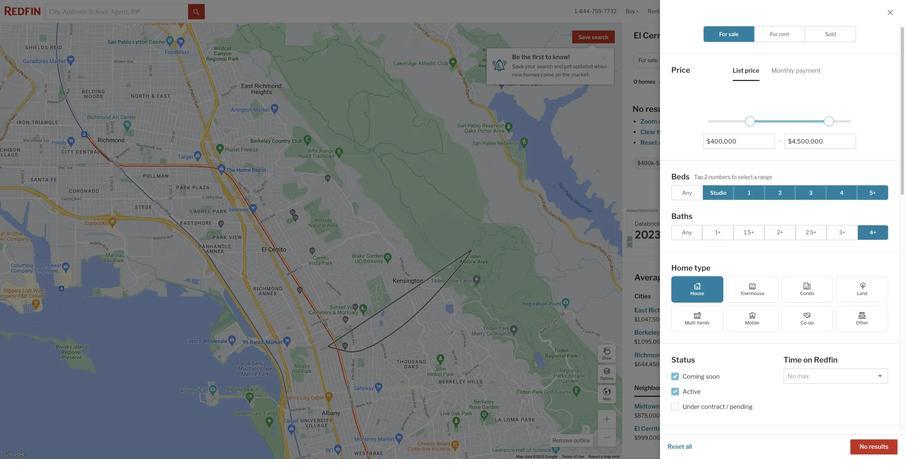 Task type: vqa. For each thing, say whether or not it's contained in the screenshot.
bottommost THE REDFIN
yes



Task type: describe. For each thing, give the bounding box(es) containing it.
sale
[[731, 31, 748, 40]]

remove
[[692, 139, 713, 146]]

el cerrito hills homes for sale $999,000
[[635, 425, 718, 441]]

active
[[683, 388, 701, 395]]

el cerrito, ca homes for sale
[[634, 31, 748, 40]]

5+
[[870, 189, 876, 196]]

4+ for 4+ baths
[[732, 160, 738, 166]]

co-op
[[801, 320, 814, 326]]

0 vertical spatial 2
[[705, 174, 708, 180]]

homes inside midtown homes for sale $875,000
[[661, 403, 680, 410]]

or
[[685, 139, 691, 146]]

results inside no results button
[[869, 443, 889, 451]]

any for studio
[[683, 189, 692, 196]]

berkeley
[[635, 329, 660, 336]]

1 vertical spatial of
[[574, 455, 577, 459]]

1 vertical spatial ca
[[780, 273, 792, 282]]

family
[[697, 320, 710, 326]]

4+ radio
[[858, 225, 889, 240]]

out
[[658, 118, 668, 125]]

for inside for sale 'button'
[[639, 57, 647, 63]]

homes inside albany homes for sale $629,000
[[785, 307, 805, 314]]

Mobile checkbox
[[727, 306, 778, 332]]

4+ baths
[[732, 160, 754, 166]]

0 vertical spatial the
[[521, 54, 531, 61]]

search inside 'button'
[[592, 34, 609, 40]]

coming soon
[[683, 373, 720, 380]]

$400k-
[[638, 160, 656, 166]]

Co-op checkbox
[[782, 306, 833, 332]]

richmond inside east richmond heights homes for sale $1,047,500
[[649, 307, 678, 314]]

updated
[[573, 63, 593, 69]]

Any checkbox
[[672, 185, 703, 200]]

for inside del norte homes for sale $1,100,000
[[813, 425, 821, 433]]

1-844-759-7732
[[575, 8, 617, 14]]

zip
[[691, 385, 700, 392]]

coming
[[683, 373, 705, 380]]

redfin link
[[721, 186, 739, 193]]

monthly payment element
[[772, 61, 821, 81]]

for inside el cerrito hills homes for sale $999,000
[[697, 425, 705, 433]]

for for for sale checkbox
[[720, 31, 728, 37]]

0 vertical spatial results
[[646, 104, 673, 114]]

beds
[[672, 172, 690, 181]]

for inside kensington homes for sale $1,849,000
[[819, 329, 827, 336]]

for inside "richmond homes for sale $644,450"
[[686, 352, 694, 359]]

monthly
[[772, 67, 795, 74]]

market.
[[572, 72, 590, 78]]

come
[[541, 72, 554, 78]]

el for el cerrito hills homes for sale $999,000
[[635, 425, 640, 433]]

tap 2 numbers to select a range
[[694, 174, 773, 180]]

tap
[[694, 174, 703, 180]]

option group containing house
[[672, 276, 888, 332]]

clear
[[641, 129, 656, 136]]

$629,000
[[764, 316, 789, 323]]

prices
[[693, 273, 718, 282]]

under contract / pending
[[683, 403, 753, 410]]

save search button
[[572, 31, 615, 43]]

studio+
[[693, 160, 712, 166]]

1 vertical spatial map
[[604, 455, 611, 459]]

advertisement
[[627, 208, 658, 213]]

under
[[683, 403, 700, 410]]

0
[[634, 79, 638, 85]]

2+ radio
[[765, 225, 796, 240]]

below
[[765, 139, 782, 146]]

3+
[[839, 229, 846, 236]]

google image
[[2, 449, 27, 459]]

1.5+ radio
[[734, 225, 765, 240]]

insights
[[833, 33, 856, 40]]

rent
[[779, 31, 790, 37]]

3+ radio
[[827, 225, 858, 240]]

more
[[802, 139, 817, 146]]

2 checkbox
[[765, 185, 796, 200]]

home
[[672, 263, 693, 272]]

0 horizontal spatial no
[[633, 104, 644, 114]]

zoom out clear the map boundary reset all filters or remove one of your filters below to see more homes
[[641, 118, 837, 146]]

option group containing for sale
[[704, 26, 856, 42]]

select
[[738, 174, 753, 180]]

reset inside zoom out clear the map boundary reset all filters or remove one of your filters below to see more homes
[[641, 139, 657, 146]]

options button
[[598, 365, 617, 383]]

average home prices near el cerrito, ca
[[635, 273, 792, 282]]

payment
[[796, 67, 821, 74]]

homes inside zoom out clear the map boundary reset all filters or remove one of your filters below to see more homes
[[818, 139, 837, 146]]

Multi-family checkbox
[[672, 306, 724, 332]]

neighborhoods element
[[635, 378, 679, 397]]

0 vertical spatial house
[[774, 160, 790, 166]]

save search
[[579, 34, 609, 40]]

california link
[[747, 186, 774, 193]]

sale inside 'button'
[[648, 57, 658, 63]]

0 horizontal spatial cerrito,
[[643, 31, 673, 40]]

pending
[[730, 403, 753, 410]]

land
[[857, 291, 868, 296]]

baths
[[740, 160, 754, 166]]

Enter min text field
[[707, 138, 772, 145]]

sold
[[825, 31, 836, 37]]

for inside east richmond heights homes for sale $1,047,500
[[724, 307, 732, 314]]

Enter max text field
[[788, 138, 853, 145]]

market insights link
[[811, 25, 856, 41]]

4+ for 4+
[[870, 229, 877, 236]]

san
[[764, 352, 775, 359]]

0 vertical spatial no results
[[633, 104, 673, 114]]

Townhouse checkbox
[[727, 276, 778, 303]]

2 filters from the left
[[748, 139, 764, 146]]

price
[[745, 67, 760, 74]]

when
[[594, 63, 607, 69]]

remove outline
[[553, 437, 591, 444]]

on inside save your search and get updated when new homes come on the market.
[[555, 72, 562, 78]]

soon
[[706, 373, 720, 380]]

clear the map boundary button
[[640, 129, 709, 136]]

one
[[715, 139, 725, 146]]

report for report ad
[[885, 209, 896, 213]]

for sale inside 'button'
[[639, 57, 658, 63]]

Sold checkbox
[[805, 26, 856, 42]]

terms of use
[[562, 455, 584, 459]]

sale inside albany homes for sale $629,000
[[815, 307, 827, 314]]

©2023
[[533, 455, 545, 459]]

your inside save your search and get updated when new homes come on the market.
[[525, 63, 536, 69]]

report for report a map error
[[589, 455, 600, 459]]

other
[[856, 320, 869, 326]]

property details
[[672, 437, 729, 446]]

homes inside east richmond heights homes for sale $1,047,500
[[703, 307, 722, 314]]

homes inside kensington homes for sale $1,849,000
[[798, 329, 817, 336]]

san francisco homes for sale $1,349,900
[[764, 352, 846, 367]]

richmond inside "richmond homes for sale $644,450"
[[635, 352, 664, 359]]

the inside zoom out clear the map boundary reset all filters or remove one of your filters below to see more homes
[[657, 129, 666, 136]]

del
[[764, 425, 774, 433]]

2+
[[777, 229, 783, 236]]

use
[[578, 455, 584, 459]]

del norte homes for sale $1,100,000
[[764, 425, 834, 441]]

error
[[612, 455, 620, 459]]

reset inside button
[[668, 443, 685, 451]]

sale inside san francisco homes for sale $1,349,900
[[835, 352, 846, 359]]

homes inside berkeley homes for sale $1,095,000
[[662, 329, 681, 336]]

save for save search
[[579, 34, 591, 40]]

zoom
[[641, 118, 657, 125]]

4
[[840, 189, 844, 196]]

City, Address, School, Agent, ZIP search field
[[45, 4, 188, 19]]

contract
[[701, 403, 725, 410]]

kensington homes for sale $1,849,000
[[764, 329, 839, 345]]



Task type: locate. For each thing, give the bounding box(es) containing it.
mobile
[[745, 320, 760, 326]]

el up for sale 'button'
[[634, 31, 641, 40]]

1 vertical spatial save
[[512, 63, 524, 69]]

homes down kensington homes for sale $1,849,000
[[805, 352, 824, 359]]

sale
[[729, 31, 739, 37], [648, 57, 658, 63], [733, 307, 744, 314], [815, 307, 827, 314], [691, 329, 703, 336], [828, 329, 839, 336], [695, 352, 706, 359], [835, 352, 846, 359], [691, 403, 702, 410], [706, 425, 718, 433], [823, 425, 834, 433]]

1 horizontal spatial redfin
[[814, 356, 838, 365]]

type
[[695, 263, 711, 272]]

2 inside "option"
[[779, 189, 782, 196]]

1 horizontal spatial report
[[885, 209, 896, 213]]

to
[[546, 54, 552, 61], [783, 139, 789, 146], [732, 174, 737, 180]]

0 horizontal spatial map
[[516, 455, 524, 459]]

1 horizontal spatial filters
[[748, 139, 764, 146]]

3
[[809, 189, 813, 196]]

the inside save your search and get updated when new homes come on the market.
[[563, 72, 571, 78]]

new
[[512, 72, 522, 78]]

redfin right time
[[814, 356, 838, 365]]

map down options
[[603, 397, 611, 401]]

terms of use link
[[562, 455, 584, 459]]

google
[[546, 455, 557, 459]]

ad region
[[627, 214, 901, 248]]

homes up family
[[703, 307, 722, 314]]

1 checkbox
[[734, 185, 765, 200]]

no inside button
[[860, 443, 868, 451]]

redfin down the tap 2 numbers to select a range
[[721, 186, 739, 193]]

know!
[[553, 54, 570, 61]]

sale inside east richmond heights homes for sale $1,047,500
[[733, 307, 744, 314]]

reset down el cerrito hills homes for sale $999,000 in the right of the page
[[668, 443, 685, 451]]

Condo checkbox
[[782, 276, 833, 303]]

for for for rent checkbox
[[770, 31, 778, 37]]

1 horizontal spatial no
[[860, 443, 868, 451]]

all inside zoom out clear the map boundary reset all filters or remove one of your filters below to see more homes
[[659, 139, 665, 146]]

homes inside del norte homes for sale $1,100,000
[[793, 425, 812, 433]]

remove outline button
[[550, 434, 593, 447]]

east
[[635, 307, 648, 314]]

boundary
[[681, 129, 708, 136]]

no results
[[633, 104, 673, 114], [860, 443, 889, 451]]

1 horizontal spatial save
[[579, 34, 591, 40]]

1 vertical spatial cerrito
[[641, 425, 662, 433]]

remove
[[553, 437, 573, 444]]

1.5+
[[744, 229, 754, 236]]

for
[[720, 31, 728, 37], [770, 31, 778, 37], [639, 57, 647, 63]]

el inside el cerrito hills homes for sale $999,000
[[635, 425, 640, 433]]

2 right california link
[[779, 189, 782, 196]]

cerrito, up for sale 'button'
[[643, 31, 673, 40]]

1 horizontal spatial results
[[869, 443, 889, 451]]

House checkbox
[[672, 276, 724, 303]]

homes inside san francisco homes for sale $1,349,900
[[805, 352, 824, 359]]

Land checkbox
[[836, 276, 888, 303]]

1 horizontal spatial for sale
[[720, 31, 739, 37]]

homes up $1,095,000
[[662, 329, 681, 336]]

for inside albany homes for sale $629,000
[[806, 307, 814, 314]]

1 horizontal spatial to
[[732, 174, 737, 180]]

any for 1+
[[682, 229, 692, 236]]

richmond
[[649, 307, 678, 314], [635, 352, 664, 359]]

0 vertical spatial report
[[885, 209, 896, 213]]

any inside "option"
[[682, 229, 692, 236]]

1 horizontal spatial map
[[603, 397, 611, 401]]

1 vertical spatial results
[[869, 443, 889, 451]]

be
[[512, 54, 520, 61]]

any down baths
[[682, 229, 692, 236]]

1 vertical spatial reset
[[668, 443, 685, 451]]

4+ left baths
[[732, 160, 738, 166]]

1 vertical spatial 2
[[779, 189, 782, 196]]

For sale checkbox
[[704, 26, 755, 42]]

for sale inside checkbox
[[720, 31, 739, 37]]

1 vertical spatial the
[[563, 72, 571, 78]]

of
[[726, 139, 732, 146], [574, 455, 577, 459]]

0 horizontal spatial 4+
[[732, 160, 738, 166]]

kensington
[[764, 329, 797, 336]]

el for el cerrito
[[781, 186, 786, 193]]

filters down clear the map boundary button
[[666, 139, 683, 146]]

0 vertical spatial all
[[659, 139, 665, 146]]

1 horizontal spatial of
[[726, 139, 732, 146]]

all down clear the map boundary button
[[659, 139, 665, 146]]

to inside zoom out clear the map boundary reset all filters or remove one of your filters below to see more homes
[[783, 139, 789, 146]]

map left error
[[604, 455, 611, 459]]

your down first
[[525, 63, 536, 69]]

2 horizontal spatial for
[[770, 31, 778, 37]]

2 vertical spatial the
[[657, 129, 666, 136]]

1 horizontal spatial a
[[754, 174, 757, 180]]

save your search and get updated when new homes come on the market.
[[512, 63, 607, 78]]

all
[[659, 139, 665, 146], [686, 443, 692, 451]]

cerrito inside el cerrito hills homes for sale $999,000
[[641, 425, 662, 433]]

any inside checkbox
[[683, 189, 692, 196]]

sale inside kensington homes for sale $1,849,000
[[828, 329, 839, 336]]

0 vertical spatial richmond
[[649, 307, 678, 314]]

the up the reset all filters button
[[657, 129, 666, 136]]

homes inside el cerrito hills homes for sale $999,000
[[677, 425, 696, 433]]

cerrito up "$999,000"
[[641, 425, 662, 433]]

minimum price slider
[[746, 116, 755, 126]]

homes right more on the top
[[818, 139, 837, 146]]

sale inside berkeley homes for sale $1,095,000
[[691, 329, 703, 336]]

of inside zoom out clear the map boundary reset all filters or remove one of your filters below to see more homes
[[726, 139, 732, 146]]

homes up property
[[677, 425, 696, 433]]

0 horizontal spatial a
[[601, 455, 603, 459]]

of left use
[[574, 455, 577, 459]]

1 vertical spatial 4+
[[870, 229, 877, 236]]

2 vertical spatial to
[[732, 174, 737, 180]]

house down the below
[[774, 160, 790, 166]]

el right near
[[739, 273, 746, 282]]

reset all filters button
[[640, 139, 683, 146]]

0 horizontal spatial no results
[[633, 104, 673, 114]]

1 vertical spatial your
[[734, 139, 746, 146]]

0 vertical spatial redfin
[[721, 186, 739, 193]]

for inside berkeley homes for sale $1,095,000
[[682, 329, 690, 336]]

to for be the first to know!
[[546, 54, 552, 61]]

sale inside del norte homes for sale $1,100,000
[[823, 425, 834, 433]]

for inside midtown homes for sale $875,000
[[682, 403, 690, 410]]

1 vertical spatial on
[[804, 356, 813, 365]]

1 horizontal spatial ca
[[780, 273, 792, 282]]

1 horizontal spatial reset
[[668, 443, 685, 451]]

1 horizontal spatial the
[[563, 72, 571, 78]]

any down beds
[[683, 189, 692, 196]]

homes right 0
[[639, 79, 656, 85]]

search down 759- on the top right
[[592, 34, 609, 40]]

el for el cerrito, ca homes for sale
[[634, 31, 641, 40]]

for inside for rent checkbox
[[770, 31, 778, 37]]

1 horizontal spatial search
[[592, 34, 609, 40]]

cerrito,
[[643, 31, 673, 40], [748, 273, 778, 282]]

neighborhoods
[[635, 385, 679, 392]]

sale inside "richmond homes for sale $644,450"
[[695, 352, 706, 359]]

1 horizontal spatial map
[[668, 129, 680, 136]]

1 filters from the left
[[666, 139, 683, 146]]

1 vertical spatial a
[[601, 455, 603, 459]]

7732
[[604, 8, 617, 14]]

save inside 'button'
[[579, 34, 591, 40]]

Any radio
[[672, 225, 703, 240]]

all inside button
[[686, 443, 692, 451]]

1 horizontal spatial house
[[774, 160, 790, 166]]

0 horizontal spatial save
[[512, 63, 524, 69]]

outline
[[574, 437, 591, 444]]

1 vertical spatial redfin
[[814, 356, 838, 365]]

to for tap 2 numbers to select a range
[[732, 174, 737, 180]]

save up new
[[512, 63, 524, 69]]

homes up co-
[[785, 307, 805, 314]]

results
[[646, 104, 673, 114], [869, 443, 889, 451]]

co-
[[801, 320, 809, 326]]

map down out
[[668, 129, 680, 136]]

map region
[[0, 0, 708, 459]]

2 right tap
[[705, 174, 708, 180]]

0 horizontal spatial reset
[[641, 139, 657, 146]]

0 vertical spatial no
[[633, 104, 644, 114]]

ca up cities heading
[[780, 273, 792, 282]]

albany
[[764, 307, 784, 314]]

draw
[[603, 356, 612, 360]]

1 vertical spatial search
[[537, 63, 553, 69]]

search
[[592, 34, 609, 40], [537, 63, 553, 69]]

a left error
[[601, 455, 603, 459]]

zip codes element
[[691, 378, 719, 397]]

1 horizontal spatial all
[[686, 443, 692, 451]]

of right one
[[726, 139, 732, 146]]

save for save your search and get updated when new homes come on the market.
[[512, 63, 524, 69]]

search up come at the right of the page
[[537, 63, 553, 69]]

0 horizontal spatial filters
[[666, 139, 683, 146]]

cerrito left 3
[[788, 186, 807, 193]]

0 horizontal spatial your
[[525, 63, 536, 69]]

be the first to know! dialog
[[487, 44, 614, 84]]

richmond up $1,047,500
[[649, 307, 678, 314]]

2 horizontal spatial to
[[783, 139, 789, 146]]

$875,000
[[635, 412, 660, 419]]

time on redfin
[[784, 356, 838, 365]]

map for map data ©2023 google
[[516, 455, 524, 459]]

1 vertical spatial report
[[589, 455, 600, 459]]

0 horizontal spatial of
[[574, 455, 577, 459]]

5+ checkbox
[[857, 185, 889, 200]]

0 vertical spatial of
[[726, 139, 732, 146]]

list price element
[[733, 61, 760, 81]]

home type
[[672, 263, 711, 272]]

1 vertical spatial richmond
[[635, 352, 664, 359]]

$1,047,500
[[635, 316, 663, 323]]

homes inside save your search and get updated when new homes come on the market.
[[523, 72, 540, 78]]

cities
[[635, 293, 651, 300]]

for inside for sale checkbox
[[720, 31, 728, 37]]

0 horizontal spatial the
[[521, 54, 531, 61]]

heights
[[679, 307, 702, 314]]

0 horizontal spatial ca
[[675, 31, 687, 40]]

for inside san francisco homes for sale $1,349,900
[[826, 352, 834, 359]]

1 horizontal spatial for
[[720, 31, 728, 37]]

east richmond heights homes for sale $1,047,500
[[635, 307, 744, 323]]

el cerrito
[[781, 186, 807, 193]]

4 checkbox
[[826, 185, 858, 200]]

no results button
[[851, 440, 898, 455]]

Studio checkbox
[[703, 185, 734, 200]]

0 vertical spatial a
[[754, 174, 757, 180]]

1 vertical spatial no
[[860, 443, 868, 451]]

get
[[564, 63, 572, 69]]

for sale right homes on the top
[[720, 31, 739, 37]]

ca
[[675, 31, 687, 40], [780, 273, 792, 282]]

sale inside el cerrito hills homes for sale $999,000
[[706, 425, 718, 433]]

$4.5m
[[656, 160, 672, 166]]

map button
[[598, 385, 617, 404]]

to right first
[[546, 54, 552, 61]]

el right california link
[[781, 186, 786, 193]]

1 vertical spatial map
[[516, 455, 524, 459]]

homes inside 0 homes •
[[639, 79, 656, 85]]

for left sale
[[720, 31, 728, 37]]

0 vertical spatial on
[[555, 72, 562, 78]]

option group
[[704, 26, 856, 42], [672, 185, 889, 200], [672, 225, 889, 240], [672, 276, 888, 332]]

1+
[[715, 229, 721, 236]]

to inside dialog
[[546, 54, 552, 61]]

no
[[633, 104, 644, 114], [860, 443, 868, 451]]

no results inside button
[[860, 443, 889, 451]]

report ad button
[[885, 209, 901, 215]]

cerrito, up townhouse at right
[[748, 273, 778, 282]]

2 horizontal spatial the
[[657, 129, 666, 136]]

map inside button
[[603, 397, 611, 401]]

reset
[[641, 139, 657, 146], [668, 443, 685, 451]]

homes down berkeley homes for sale $1,095,000 on the right bottom
[[665, 352, 684, 359]]

Other checkbox
[[836, 306, 888, 332]]

hills
[[663, 425, 675, 433]]

your inside zoom out clear the map boundary reset all filters or remove one of your filters below to see more homes
[[734, 139, 746, 146]]

condo
[[800, 291, 814, 296]]

map
[[603, 397, 611, 401], [516, 455, 524, 459]]

midtown
[[635, 403, 660, 410]]

to left 'select'
[[732, 174, 737, 180]]

homes right new
[[523, 72, 540, 78]]

—
[[778, 138, 782, 144]]

1 vertical spatial for sale
[[639, 57, 658, 63]]

cerrito for el cerrito hills homes for sale $999,000
[[641, 425, 662, 433]]

1 horizontal spatial on
[[804, 356, 813, 365]]

homes left under
[[661, 403, 680, 410]]

list
[[733, 67, 744, 74]]

norte
[[775, 425, 791, 433]]

3 checkbox
[[795, 185, 827, 200]]

ad
[[897, 209, 901, 213]]

0 vertical spatial ca
[[675, 31, 687, 40]]

on right time
[[804, 356, 813, 365]]

1+ radio
[[703, 225, 734, 240]]

for up 0 homes •
[[639, 57, 647, 63]]

cerrito
[[788, 186, 807, 193], [641, 425, 662, 433]]

homes right the norte
[[793, 425, 812, 433]]

studio
[[710, 189, 727, 196]]

house down prices
[[691, 291, 704, 296]]

0 vertical spatial save
[[579, 34, 591, 40]]

all down el cerrito hills homes for sale $999,000 in the right of the page
[[686, 443, 692, 451]]

report right use
[[589, 455, 600, 459]]

california
[[747, 186, 774, 193]]

cities heading
[[635, 293, 893, 301]]

sale inside midtown homes for sale $875,000
[[691, 403, 702, 410]]

on down 'and'
[[555, 72, 562, 78]]

list box
[[784, 369, 888, 384]]

codes
[[701, 385, 719, 392]]

options
[[600, 376, 614, 381]]

submit search image
[[193, 9, 199, 15]]

report inside report ad button
[[885, 209, 896, 213]]

for left rent
[[770, 31, 778, 37]]

map inside zoom out clear the map boundary reset all filters or remove one of your filters below to see more homes
[[668, 129, 680, 136]]

0 vertical spatial cerrito
[[788, 186, 807, 193]]

ca left homes on the top
[[675, 31, 687, 40]]

0 vertical spatial map
[[603, 397, 611, 401]]

a left the range
[[754, 174, 757, 180]]

1 vertical spatial no results
[[860, 443, 889, 451]]

market insights
[[811, 33, 856, 40]]

0 horizontal spatial for sale
[[639, 57, 658, 63]]

berkeley homes for sale $1,095,000
[[635, 329, 703, 345]]

1 horizontal spatial cerrito,
[[748, 273, 778, 282]]

for sale
[[720, 31, 739, 37], [639, 57, 658, 63]]

cerrito for el cerrito
[[788, 186, 807, 193]]

0 vertical spatial cerrito,
[[643, 31, 673, 40]]

0 vertical spatial for sale
[[720, 31, 739, 37]]

your right one
[[734, 139, 746, 146]]

1 vertical spatial all
[[686, 443, 692, 451]]

sale inside checkbox
[[729, 31, 739, 37]]

time
[[784, 356, 802, 365]]

0 horizontal spatial to
[[546, 54, 552, 61]]

homes down co-op
[[798, 329, 817, 336]]

0 vertical spatial map
[[668, 129, 680, 136]]

0 vertical spatial your
[[525, 63, 536, 69]]

4+ right 3+ radio at the right of page
[[870, 229, 877, 236]]

report ad
[[885, 209, 901, 213]]

richmond up $644,450
[[635, 352, 664, 359]]

2.5+
[[806, 229, 817, 236]]

0 horizontal spatial on
[[555, 72, 562, 78]]

0 horizontal spatial map
[[604, 455, 611, 459]]

1 vertical spatial to
[[783, 139, 789, 146]]

For rent checkbox
[[754, 26, 806, 42]]

1 vertical spatial cerrito,
[[748, 273, 778, 282]]

maximum price slider
[[824, 116, 834, 126]]

to right —
[[783, 139, 789, 146]]

report left ad
[[885, 209, 896, 213]]

0 horizontal spatial all
[[659, 139, 665, 146]]

and
[[554, 63, 563, 69]]

0 vertical spatial to
[[546, 54, 552, 61]]

2.5+ radio
[[796, 225, 827, 240]]

map for map
[[603, 397, 611, 401]]

reset down clear on the top right
[[641, 139, 657, 146]]

el
[[634, 31, 641, 40], [781, 186, 786, 193], [739, 273, 746, 282], [635, 425, 640, 433]]

1 horizontal spatial your
[[734, 139, 746, 146]]

1 horizontal spatial 4+
[[870, 229, 877, 236]]

homes inside "richmond homes for sale $644,450"
[[665, 352, 684, 359]]

0 vertical spatial search
[[592, 34, 609, 40]]

0 vertical spatial 4+
[[732, 160, 738, 166]]

map data ©2023 google
[[516, 455, 557, 459]]

2
[[705, 174, 708, 180], [779, 189, 782, 196]]

1 vertical spatial any
[[682, 229, 692, 236]]

el up "$999,000"
[[635, 425, 640, 433]]

home
[[669, 273, 692, 282]]

the
[[521, 54, 531, 61], [563, 72, 571, 78], [657, 129, 666, 136]]

0 horizontal spatial 2
[[705, 174, 708, 180]]

house inside house checkbox
[[691, 291, 704, 296]]

0 vertical spatial any
[[683, 189, 692, 196]]

report a map error
[[589, 455, 620, 459]]

save down 844- on the top right of page
[[579, 34, 591, 40]]

1 horizontal spatial no results
[[860, 443, 889, 451]]

the right the be
[[521, 54, 531, 61]]

the down get
[[563, 72, 571, 78]]

4+ inside "option"
[[870, 229, 877, 236]]

filters left the below
[[748, 139, 764, 146]]

for sale up 0 homes •
[[639, 57, 658, 63]]

759-
[[592, 8, 604, 14]]

map left data on the bottom of the page
[[516, 455, 524, 459]]

$1,095,000
[[635, 339, 664, 345]]

$644,450
[[635, 361, 660, 367]]

townhouse
[[740, 291, 765, 296]]

see
[[791, 139, 801, 146]]

search inside save your search and get updated when new homes come on the market.
[[537, 63, 553, 69]]

0 horizontal spatial redfin
[[721, 186, 739, 193]]

0 horizontal spatial report
[[589, 455, 600, 459]]

1 horizontal spatial cerrito
[[788, 186, 807, 193]]

save inside save your search and get updated when new homes come on the market.
[[512, 63, 524, 69]]

any
[[683, 189, 692, 196], [682, 229, 692, 236]]

0 horizontal spatial search
[[537, 63, 553, 69]]



